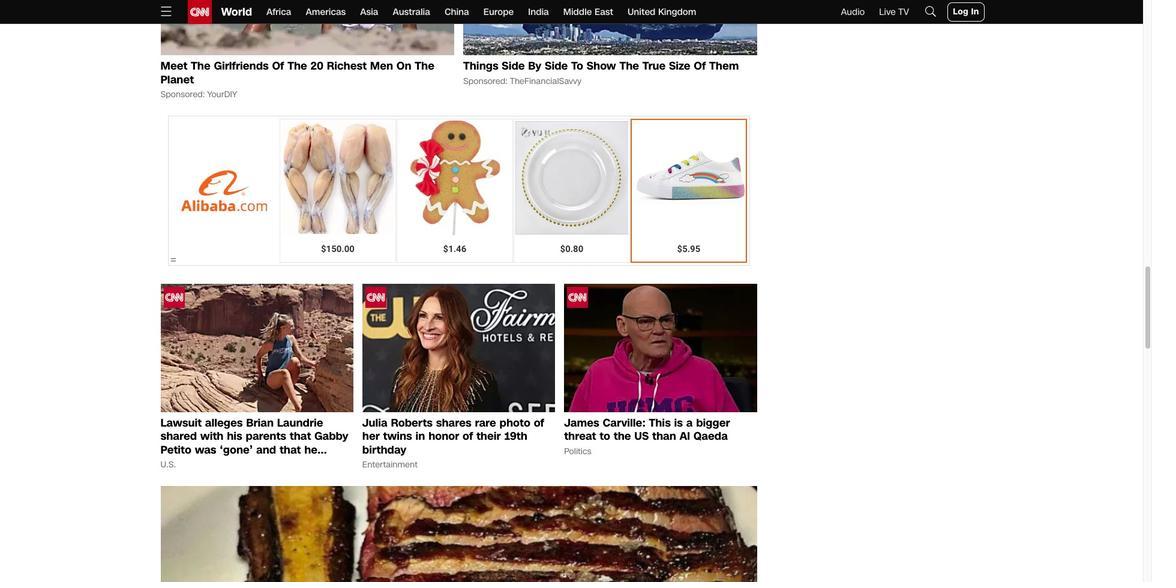 Task type: vqa. For each thing, say whether or not it's contained in the screenshot.
Live TV
yes



Task type: locate. For each thing, give the bounding box(es) containing it.
united
[[628, 6, 656, 18]]

united kingdom link
[[628, 0, 697, 24]]

united kingdom
[[628, 6, 697, 18]]

world link
[[212, 0, 252, 24]]

africa link
[[267, 0, 291, 24]]

middle east link
[[564, 0, 613, 24]]

europe
[[484, 6, 514, 18]]

americas link
[[306, 0, 346, 24]]

live tv
[[880, 6, 910, 18]]

log
[[953, 6, 969, 17]]

east
[[595, 6, 613, 18]]

india
[[528, 6, 549, 18]]

log in
[[953, 6, 979, 17]]

australia link
[[393, 0, 430, 24]]

kingdom
[[658, 6, 697, 18]]



Task type: describe. For each thing, give the bounding box(es) containing it.
asia
[[360, 6, 379, 18]]

middle
[[564, 6, 592, 18]]

asia link
[[360, 0, 379, 24]]

americas
[[306, 6, 346, 18]]

search icon image
[[924, 4, 938, 18]]

australia
[[393, 6, 430, 18]]

china link
[[445, 0, 469, 24]]

live tv link
[[880, 6, 910, 18]]

tv
[[899, 6, 910, 18]]

india link
[[528, 0, 549, 24]]

middle east
[[564, 6, 613, 18]]

world
[[221, 4, 252, 20]]

europe link
[[484, 0, 514, 24]]

in
[[972, 6, 979, 17]]

open menu icon image
[[159, 4, 173, 18]]

china
[[445, 6, 469, 18]]

log in link
[[948, 2, 985, 22]]

live
[[880, 6, 896, 18]]

audio
[[841, 6, 865, 18]]

audio link
[[841, 6, 865, 18]]

africa
[[267, 6, 291, 18]]



